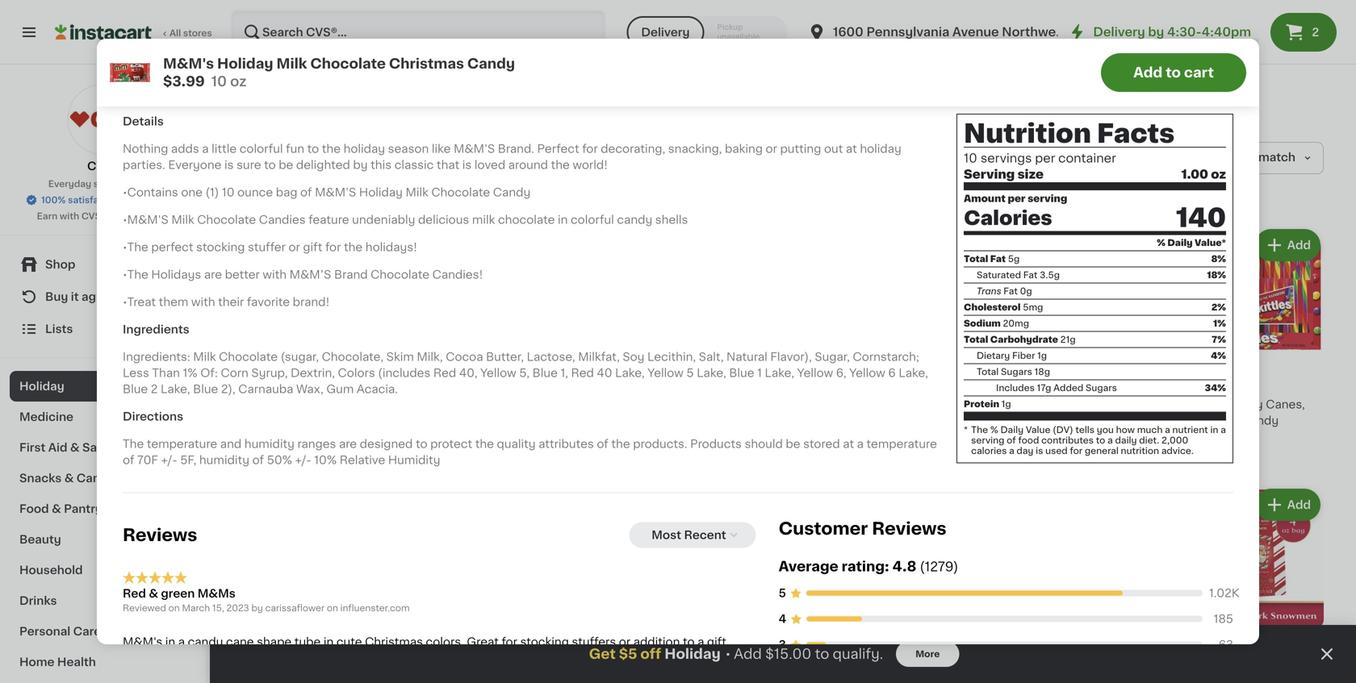 Task type: locate. For each thing, give the bounding box(es) containing it.
or right stuffer
[[289, 242, 300, 253]]

more
[[916, 650, 940, 659]]

in up food
[[1024, 416, 1034, 427]]

& for snacks
[[64, 473, 74, 484]]

1 $3.99 original price: $6.29 element from the left
[[242, 376, 386, 397]]

with right earn
[[60, 212, 79, 221]]

holiday inside treatment tracker modal dialog
[[665, 648, 721, 662]]

serving inside * the % daily value (dv) tells you how much a nutrient in a serving of food contributes to a daily diet. 2,000 calories a day is used for general nutrition advice.
[[971, 436, 1005, 445]]

candy left shells
[[617, 214, 652, 226]]

29
[[577, 639, 589, 648]]

servings
[[981, 152, 1032, 164]]

total carbohydrate 21g
[[964, 336, 1076, 344]]

1 $ 3 99 from the left
[[245, 378, 277, 395]]

0 vertical spatial 1%
[[1213, 319, 1226, 328]]

1 horizontal spatial per
[[1035, 152, 1055, 164]]

for right the item
[[613, 661, 628, 670]]

this inside nothing adds a little colorful fun to the holiday season like m&m's brand. perfect for decorating, snacking, baking or putting out at holiday parties.  everyone is sure to be delighted by this classic that is loved around the world!
[[371, 159, 392, 171]]

delivery by 4:30-4:40pm
[[1093, 26, 1251, 38]]

add inside button
[[1133, 66, 1163, 80]]

holidays!
[[366, 242, 417, 253]]

(dv)
[[1053, 426, 1073, 435]]

total for dietary fiber 1g
[[964, 336, 988, 344]]

in down reviewed
[[165, 637, 175, 648]]

$3.99 original price: $6.29 element
[[242, 376, 386, 397], [868, 376, 1011, 397]]

in inside * the % daily value (dv) tells you how much a nutrient in a serving of food contributes to a daily diet. 2,000 calories a day is used for general nutrition advice.
[[1210, 426, 1219, 435]]

perfect
[[537, 143, 579, 155]]

2 inside the holiday main content
[[408, 638, 419, 655]]

stuffer
[[248, 242, 286, 253]]

$ 3 99 inside $3.99 original price: $6.29 element
[[245, 378, 277, 395]]

50% inside the temperature and humidity ranges are designed to protect the quality attributes of the products. products should be stored at a temperature of 70f +/- 5f, humidity of 50% +/- 10% relative humidity
[[267, 455, 292, 466]]

2 horizontal spatial $ 3 99
[[1027, 378, 1058, 395]]

lists link
[[10, 313, 196, 346]]

2 $ 6 79 from the left
[[1027, 638, 1058, 655]]

m&m's down cornstarch;
[[868, 399, 907, 411]]

brand.
[[498, 143, 534, 155]]

in right nutrient
[[1210, 426, 1219, 435]]

candy inside m&m's in a candy cane shape tube in cute christmas colors. great for stocking stuffers or addition to a gift basket for the chocoholic in your life!   p.s. i used the barcode scanner to find this item to review 😅
[[188, 637, 223, 648]]

2 horizontal spatial 2
[[1312, 27, 1319, 38]]

0 horizontal spatial colorful
[[240, 143, 283, 155]]

0 horizontal spatial temperature
[[147, 439, 217, 450]]

10 right $3.99
[[211, 75, 227, 88]]

0 vertical spatial daily
[[1168, 239, 1193, 248]]

0 horizontal spatial 1%
[[183, 368, 198, 379]]

49
[[420, 639, 433, 648]]

reviews up green
[[123, 527, 197, 544]]

+/- left 5f,
[[161, 455, 177, 466]]

sale
[[276, 153, 301, 164]]

stuffers
[[572, 637, 616, 648]]

of:
[[200, 368, 218, 379]]

to left cart
[[1166, 66, 1181, 80]]

a inside nothing adds a little colorful fun to the holiday season like m&m's brand. perfect for decorating, snacking, baking or putting out at holiday parties.  everyone is sure to be delighted by this classic that is loved around the world!
[[202, 143, 209, 155]]

candy inside m&m's holiday milk chocolate christmas candy $3.99 10 oz
[[467, 57, 515, 71]]

99 left $6.29 on the left of the page
[[264, 379, 277, 388]]

(129)
[[771, 433, 793, 442]]

the down chocolates on the left bottom
[[475, 439, 494, 450]]

0 horizontal spatial on
[[168, 604, 180, 613]]

for up world!
[[582, 143, 598, 155]]

colorful up sure
[[240, 143, 283, 155]]

$3.99 original price: $5.99 element
[[399, 376, 542, 397], [711, 376, 855, 397], [1024, 376, 1168, 397], [555, 376, 698, 397]]

off
[[640, 648, 661, 662]]

by right 2023
[[251, 604, 263, 613]]

0 horizontal spatial gift
[[303, 242, 322, 253]]

ingredients:
[[123, 352, 190, 363]]

2 horizontal spatial buy 1, get 1 for 50%
[[873, 661, 964, 670]]

% left value*
[[1157, 239, 1166, 248]]

home health
[[19, 657, 96, 668]]

1 horizontal spatial sugars
[[1086, 384, 1117, 393]]

m&m's inside m&m's in a candy cane shape tube in cute christmas colors. great for stocking stuffers or addition to a gift basket for the chocoholic in your life!   p.s. i used the barcode scanner to find this item to review 😅
[[123, 637, 162, 648]]

nutrient
[[1172, 426, 1208, 435]]

add for skittles candy canes, christmas candy
[[1287, 240, 1311, 251]]

candy up chocoholic at the left bottom of the page
[[188, 637, 223, 648]]

or right baking
[[766, 143, 777, 155]]

cocoa inside hershey's kisses hot cocoa chocolates holiday candy,
[[399, 416, 436, 427]]

m&m's
[[454, 143, 495, 155], [315, 187, 356, 198]]

of left 70f on the left of page
[[123, 455, 134, 466]]

health
[[57, 657, 96, 668]]

is inside * the % daily value (dv) tells you how much a nutrient in a serving of food contributes to a daily diet. 2,000 calories a day is used for general nutrition advice.
[[1036, 447, 1043, 456]]

1, left $15.00 at the right
[[736, 661, 743, 670]]

lake, down than
[[161, 384, 190, 395]]

8 oz
[[399, 462, 417, 471]]

1 horizontal spatial gift
[[707, 637, 726, 648]]

4 $3.99 original price: $5.99 element from the left
[[555, 376, 698, 397]]

chocolate inside m&m's holiday milk chocolate christmas candy
[[242, 416, 301, 427]]

4 99 from the left
[[1046, 379, 1058, 388]]

0 horizontal spatial per
[[1008, 194, 1026, 204]]

classic
[[395, 159, 434, 171]]

0 vertical spatial are
[[204, 269, 222, 280]]

bag
[[276, 187, 297, 198]]

1 vertical spatial be
[[786, 439, 800, 450]]

1, inside ingredients: milk chocolate (sugar, chocolate, skim milk, cocoa butter, lactose, milkfat, soy lecithin, salt, natural flavor), sugar, cornstarch; less than 1% of: corn syrup, dextrin, colors (includes red 40, yellow 5, blue 1, red 40 lake, yellow 5 lake, blue 1 lake, yellow 6, yellow 6 lake, blue 2 lake, blue 2), carnauba wax, gum acacia.
[[561, 368, 568, 379]]

1 vertical spatial total
[[964, 336, 988, 344]]

for up scanner
[[502, 637, 517, 648]]

0 vertical spatial 1g
[[1037, 352, 1047, 361]]

the up brand
[[344, 242, 363, 253]]

5,
[[519, 368, 530, 379]]

at
[[846, 143, 857, 155], [843, 439, 854, 450]]

3 buy 1, get 1 for 50% from the left
[[873, 661, 964, 670]]

1 horizontal spatial temperature
[[867, 439, 937, 450]]

a right "stored"
[[857, 439, 864, 450]]

100% satisfaction guarantee
[[41, 196, 171, 205]]

1 8.5 oz from the left
[[1024, 446, 1052, 455]]

34%
[[1205, 384, 1226, 393]]

8.5
[[1024, 446, 1039, 455], [555, 446, 570, 455]]

0 horizontal spatial delivery
[[641, 27, 690, 38]]

blue down the less
[[123, 384, 148, 395]]

is right that
[[462, 159, 472, 171]]

beauty
[[19, 534, 61, 546]]

1 horizontal spatial by
[[353, 159, 368, 171]]

candy inside snacks & candy link
[[77, 473, 115, 484]]

2 vertical spatial by
[[251, 604, 263, 613]]

cvs® logo image
[[67, 84, 138, 155]]

1 79 from the left
[[265, 639, 276, 648]]

used down contributes
[[1045, 447, 1068, 456]]

be down fun
[[279, 159, 293, 171]]

&
[[70, 442, 80, 454], [64, 473, 74, 484], [52, 504, 61, 515], [149, 588, 158, 600]]

or inside m&m's in a candy cane shape tube in cute christmas colors. great for stocking stuffers or addition to a gift basket for the chocoholic in your life!   p.s. i used the barcode scanner to find this item to review 😅
[[619, 637, 631, 648]]

1 vertical spatial sugars
[[1086, 384, 1117, 393]]

food & pantry link
[[10, 494, 196, 525]]

medicine link
[[10, 402, 196, 433]]

5 down lecithin,
[[686, 368, 694, 379]]

m&m's for m&m's holiday milk chocolate christmas candy $3.99 10 oz
[[163, 57, 214, 71]]

m&m's for m&m's holiday milk chocolate christmas candy
[[242, 399, 282, 411]]

used inside m&m's in a candy cane shape tube in cute christmas colors. great for stocking stuffers or addition to a gift basket for the chocoholic in your life!   p.s. i used the barcode scanner to find this item to review 😅
[[363, 653, 391, 664]]

0 horizontal spatial holiday
[[344, 143, 385, 155]]

0 horizontal spatial buy 1, get 1 for 50%
[[560, 661, 651, 670]]

more button
[[896, 642, 959, 668]]

1% left of:
[[183, 368, 198, 379]]

with down •the perfect stocking stuffer or gift for the holidays!
[[263, 269, 287, 280]]

oz right 8
[[407, 462, 417, 471]]

this inside m&m's in a candy cane shape tube in cute christmas colors. great for stocking stuffers or addition to a gift basket for the chocoholic in your life!   p.s. i used the barcode scanner to find this item to review 😅
[[553, 653, 575, 664]]

1 vertical spatial cocoa
[[399, 416, 436, 427]]

buy down • at the right
[[716, 661, 734, 670]]

the
[[971, 426, 988, 435], [123, 439, 144, 450]]

yellow down cornstarch;
[[849, 368, 885, 379]]

cocoa down hershey's
[[399, 416, 436, 427]]

colorful down world!
[[571, 214, 614, 226]]

holiday main content
[[210, 65, 1356, 684]]

gluten-
[[1182, 360, 1217, 369]]

m&m's up loved
[[454, 143, 495, 155]]

1% inside ingredients: milk chocolate (sugar, chocolate, skim milk, cocoa butter, lactose, milkfat, soy lecithin, salt, natural flavor), sugar, cornstarch; less than 1% of: corn syrup, dextrin, colors (includes red 40, yellow 5, blue 1, red 40 lake, yellow 5 lake, blue 1 lake, yellow 6, yellow 6 lake, blue 2 lake, blue 2), carnauba wax, gum acacia.
[[183, 368, 198, 379]]

butter,
[[486, 352, 524, 363]]

all stores
[[170, 29, 212, 38]]

$3.99 original price: $5.99 element down flavor),
[[711, 376, 855, 397]]

0 vertical spatial or
[[766, 143, 777, 155]]

temperature right "stored"
[[867, 439, 937, 450]]

shells
[[655, 214, 688, 226]]

add for m&m's holiday milk chocolate christmas candy
[[349, 240, 373, 251]]

fat left 5g
[[990, 255, 1006, 264]]

the up delighted
[[322, 143, 341, 155]]

0 vertical spatial m&m's
[[454, 143, 495, 155]]

0 horizontal spatial %
[[990, 426, 998, 435]]

$3.99 original price: $6.29 element for milk
[[242, 376, 386, 397]]

gift
[[303, 242, 322, 253], [707, 637, 726, 648]]

0 vertical spatial humidity
[[244, 439, 295, 450]]

0 horizontal spatial this
[[371, 159, 392, 171]]

0 vertical spatial fat
[[990, 255, 1006, 264]]

temperature
[[147, 439, 217, 450], [867, 439, 937, 450]]

& right food
[[52, 504, 61, 515]]

buy left more button
[[873, 661, 891, 670]]

chocolate inside m&m's holiday milk chocolate christmas candy $3.99 10 oz
[[310, 57, 386, 71]]

1 vertical spatial %
[[990, 426, 998, 435]]

1%
[[1213, 319, 1226, 328], [183, 368, 198, 379]]

milk inside m&m's holiday milk chocolate christmas candy $3.99 10 oz
[[277, 57, 307, 71]]

1% up 7%
[[1213, 319, 1226, 328]]

0 horizontal spatial by
[[251, 604, 263, 613]]

the inside the temperature and humidity ranges are designed to protect the quality attributes of the products. products should be stored at a temperature of 70f +/- 5f, humidity of 50% +/- 10% relative humidity
[[123, 439, 144, 450]]

the left chocoholic at the left bottom of the page
[[182, 653, 201, 664]]

0 horizontal spatial 8.5 oz
[[555, 446, 582, 455]]

6 inside ingredients: milk chocolate (sugar, chocolate, skim milk, cocoa butter, lactose, milkfat, soy lecithin, salt, natural flavor), sugar, cornstarch; less than 1% of: corn syrup, dextrin, colors (includes red 40, yellow 5, blue 1, red 40 lake, yellow 5 lake, blue 1 lake, yellow 6, yellow 6 lake, blue 2 lake, blue 2), carnauba wax, gum acacia.
[[888, 368, 896, 379]]

% inside * the % daily value (dv) tells you how much a nutrient in a serving of food contributes to a daily diet. 2,000 calories a day is used for general nutrition advice.
[[990, 426, 998, 435]]

total down sodium
[[964, 336, 988, 344]]

candy inside m&m's holiday milk chocolate christmas candy
[[242, 432, 280, 443]]

$3.99 original price: $5.99 element containing 99
[[399, 376, 542, 397]]

gift inside m&m's in a candy cane shape tube in cute christmas colors. great for stocking stuffers or addition to a gift basket for the chocoholic in your life!   p.s. i used the barcode scanner to find this item to review 😅
[[707, 637, 726, 648]]

1 horizontal spatial 8.5 oz
[[1024, 446, 1052, 455]]

christmas inside m&m's holiday peanut milk chocolate christmas candy
[[868, 432, 926, 443]]

reviews up 4.8
[[872, 521, 947, 538]]

extracare®
[[108, 212, 159, 221]]

m&m's up $3.99
[[163, 57, 214, 71]]

m&m's holiday peanut milk chocolate christmas candy
[[868, 399, 997, 443]]

holiday inside hershey's kisses hot cocoa chocolates holiday candy,
[[399, 432, 442, 443]]

•the holidays are better with m&m's brand chocolate candies!
[[123, 269, 483, 280]]

at inside the temperature and humidity ranges are designed to protect the quality attributes of the products. products should be stored at a temperature of 70f +/- 5f, humidity of 50% +/- 10% relative humidity
[[843, 439, 854, 450]]

$ inside the $ 3 29
[[558, 639, 564, 648]]

1, down lactose,
[[561, 368, 568, 379]]

2 vertical spatial 2
[[408, 638, 419, 655]]

1 horizontal spatial 8.5
[[1024, 446, 1039, 455]]

chocolate,
[[322, 352, 384, 363]]

3 yellow from the left
[[797, 368, 833, 379]]

& inside "red & green m&ms reviewed on march 15, 2023 by carissaflower on influenster.com"
[[149, 588, 158, 600]]

for down feature at the top of page
[[325, 242, 341, 253]]

1 yellow from the left
[[480, 368, 516, 379]]

1 buy 1, get 1 for 50% from the left
[[716, 661, 807, 670]]

holidays
[[151, 269, 201, 280]]

red
[[433, 368, 456, 379], [571, 368, 594, 379], [123, 588, 146, 600]]

1 horizontal spatial buy 1, get 1 for 50%
[[716, 661, 807, 670]]

qualify.
[[833, 648, 883, 662]]

1 horizontal spatial the
[[971, 426, 988, 435]]

0 horizontal spatial 5
[[686, 368, 694, 379]]

all
[[170, 29, 181, 38]]

delighted
[[296, 159, 350, 171]]

2 horizontal spatial for
[[926, 661, 941, 670]]

1 horizontal spatial colorful
[[571, 214, 614, 226]]

2),
[[221, 384, 235, 395]]

0 horizontal spatial serving
[[971, 436, 1005, 445]]

holiday inside m&m's holiday peanut milk chocolate christmas candy
[[910, 399, 954, 411]]

2 8.5 oz from the left
[[555, 446, 582, 455]]

50%
[[267, 455, 292, 466], [787, 661, 807, 670], [631, 661, 651, 670], [943, 661, 964, 670]]

rolo chewy caramels, in milk chocolate
[[1024, 399, 1160, 427]]

caramels,
[[1103, 399, 1160, 411]]

3 $3.99 original price: $5.99 element from the left
[[1024, 376, 1168, 397]]

per up size
[[1035, 152, 1055, 164]]

10 right (1) on the top of page
[[222, 187, 235, 198]]

fat
[[990, 255, 1006, 264], [1023, 271, 1038, 280], [1004, 287, 1018, 296]]

1 vertical spatial the
[[123, 439, 144, 450]]

m&m's inside m&m's holiday peanut milk chocolate christmas candy
[[868, 399, 907, 411]]

advice.
[[1161, 447, 1194, 456]]

0 horizontal spatial $ 3 99
[[245, 378, 277, 395]]

is down little at the left top of the page
[[224, 159, 234, 171]]

or
[[766, 143, 777, 155], [289, 242, 300, 253], [619, 637, 631, 648]]

1,
[[561, 368, 568, 379], [736, 661, 743, 670], [580, 661, 586, 670], [893, 661, 899, 670]]

0 horizontal spatial m&m's
[[315, 187, 356, 198]]

fat left 0g
[[1004, 287, 1018, 296]]

sugars up rolo chewy caramels, in milk chocolate
[[1086, 384, 1117, 393]]

17g
[[1037, 384, 1051, 393]]

1 vertical spatial cvs®
[[81, 212, 106, 221]]

1 horizontal spatial 1g
[[1037, 352, 1047, 361]]

3 down 4
[[779, 640, 786, 651]]

drinks link
[[10, 586, 196, 617]]

0 vertical spatial 2
[[1312, 27, 1319, 38]]

1 horizontal spatial be
[[786, 439, 800, 450]]

sugars up includes
[[1001, 368, 1032, 377]]

a left little at the left top of the page
[[202, 143, 209, 155]]

delivery inside button
[[641, 27, 690, 38]]

2 vertical spatial or
[[619, 637, 631, 648]]

humidity down and
[[199, 455, 249, 466]]

to left sale
[[264, 159, 276, 171]]

skim
[[386, 352, 414, 363]]

add for m&m's holiday peanut milk chocolate christmas candy
[[975, 240, 998, 251]]

3 $ 6 79 from the left
[[871, 638, 901, 655]]

1 horizontal spatial delivery
[[1093, 26, 1145, 38]]

the left products.
[[611, 439, 630, 450]]

a down you
[[1108, 436, 1113, 445]]

1 horizontal spatial stocking
[[520, 637, 569, 648]]

m&m's down carnauba
[[242, 399, 282, 411]]

2,000
[[1162, 436, 1188, 445]]

2 horizontal spatial or
[[766, 143, 777, 155]]

3 for from the left
[[926, 661, 941, 670]]

$3.99 original price: $6.29 element containing 3
[[242, 376, 386, 397]]

1 horizontal spatial holiday
[[860, 143, 902, 155]]

by inside "red & green m&ms reviewed on march 15, 2023 by carissaflower on influenster.com"
[[251, 604, 263, 613]]

1 $ 6 79 from the left
[[715, 638, 745, 655]]

•the
[[123, 242, 148, 253], [123, 269, 148, 280]]

get down more on the bottom of the page
[[901, 661, 918, 670]]

0 vertical spatial per
[[1035, 152, 1055, 164]]

0 horizontal spatial +/-
[[161, 455, 177, 466]]

10 right 5f,
[[242, 462, 252, 471]]

add button for 6
[[1257, 491, 1319, 520]]

4 79 from the left
[[890, 639, 901, 648]]

fat up 0g
[[1023, 271, 1038, 280]]

m&m's for m&m's in a candy cane shape tube in cute christmas colors. great for stocking stuffers or addition to a gift basket for the chocoholic in your life!   p.s. i used the barcode scanner to find this item to review 😅
[[123, 637, 162, 648]]

1 •the from the top
[[123, 242, 148, 253]]

a inside the temperature and humidity ranges are designed to protect the quality attributes of the products. products should be stored at a temperature of 70f +/- 5f, humidity of 50% +/- 10% relative humidity
[[857, 439, 864, 450]]

3 $ 3 99 from the left
[[558, 378, 589, 395]]

185
[[1214, 614, 1233, 625]]

2 8.5 from the left
[[555, 446, 570, 455]]

by left '4:30-'
[[1148, 26, 1164, 38]]

1 vertical spatial 2
[[151, 384, 158, 395]]

rating:
[[842, 560, 889, 574]]

$ inside $ 9 79
[[245, 639, 251, 648]]

0 vertical spatial with
[[60, 212, 79, 221]]

cvs® down the satisfaction at the left top
[[81, 212, 106, 221]]

1 vertical spatial gift
[[707, 637, 726, 648]]

stocking inside m&m's in a candy cane shape tube in cute christmas colors. great for stocking stuffers or addition to a gift basket for the chocoholic in your life!   p.s. i used the barcode scanner to find this item to review 😅
[[520, 637, 569, 648]]

2 horizontal spatial 5
[[1190, 378, 1201, 395]]

2 inside button
[[1312, 27, 1319, 38]]

christmas inside m&m's holiday milk chocolate christmas candy
[[304, 416, 362, 427]]

for down contributes
[[1070, 447, 1083, 456]]

a down march
[[178, 637, 185, 648]]

scanner
[[466, 653, 511, 664]]

m&m's up basket
[[123, 637, 162, 648]]

99
[[264, 379, 277, 388], [421, 379, 433, 388], [733, 379, 746, 388], [1046, 379, 1058, 388], [577, 379, 589, 388], [890, 379, 902, 388]]

1 horizontal spatial $ 3 99
[[558, 378, 589, 395]]

3.5g
[[1040, 271, 1060, 280]]

for right basket
[[164, 653, 179, 664]]

0 vertical spatial be
[[279, 159, 293, 171]]

is right day
[[1036, 447, 1043, 456]]

None search field
[[231, 10, 606, 55]]

oz inside m&m's holiday milk chocolate christmas candy $3.99 10 oz
[[230, 75, 247, 88]]

1 holiday from the left
[[344, 143, 385, 155]]

product group
[[242, 226, 386, 473], [868, 226, 1011, 473], [1024, 226, 1168, 457], [1180, 226, 1324, 457], [242, 486, 386, 684], [399, 486, 542, 684], [555, 486, 698, 684], [711, 486, 855, 684], [868, 486, 1011, 684], [1024, 486, 1168, 684], [1180, 486, 1324, 684]]

0 vertical spatial colorful
[[240, 143, 283, 155]]

milk
[[472, 214, 495, 226]]

0 vertical spatial cvs®
[[87, 161, 119, 172]]

$3.99 original price: $6.29 element down (sugar, at the left bottom of the page
[[242, 376, 386, 397]]

or up review
[[619, 637, 631, 648]]

0 vertical spatial candy
[[617, 214, 652, 226]]

$ 3 99 right 2),
[[245, 378, 277, 395]]

4%
[[1211, 352, 1226, 361]]

4 yellow from the left
[[849, 368, 885, 379]]

1 horizontal spatial 2
[[408, 638, 419, 655]]

1 horizontal spatial on
[[327, 604, 338, 613]]

sugars
[[1001, 368, 1032, 377], [1086, 384, 1117, 393]]

3 99 from the left
[[733, 379, 746, 388]]

product group containing 2
[[399, 486, 542, 684]]

stocking up find
[[520, 637, 569, 648]]

2 horizontal spatial is
[[1036, 447, 1043, 456]]

0 vertical spatial total
[[964, 255, 988, 264]]

of down m&m's holiday milk chocolate christmas candy
[[252, 455, 264, 466]]

1 vertical spatial this
[[553, 653, 575, 664]]

nothing adds a little colorful fun to the holiday season like m&m's brand. perfect for decorating, snacking, baking or putting out at holiday parties.  everyone is sure to be delighted by this classic that is loved around the world!
[[123, 143, 902, 171]]

1 horizontal spatial or
[[619, 637, 631, 648]]

christmas inside m&m's holiday milk chocolate christmas candy $3.99 10 oz
[[389, 57, 464, 71]]

1 temperature from the left
[[147, 439, 217, 450]]

milk,
[[417, 352, 443, 363]]

red down milk, on the left bottom
[[433, 368, 456, 379]]

$3.99 original price: $5.99 element up kisses
[[399, 376, 542, 397]]

1 $3.99 original price: $5.99 element from the left
[[399, 376, 542, 397]]

reviews
[[872, 521, 947, 538], [123, 527, 197, 544]]

2 temperature from the left
[[867, 439, 937, 450]]

amount
[[964, 194, 1006, 204]]

$3.99 original price: $6.29 element containing 99
[[868, 376, 1011, 397]]

daily inside * the % daily value (dv) tells you how much a nutrient in a serving of food contributes to a daily diet. 2,000 calories a day is used for general nutrition advice.
[[1001, 426, 1024, 435]]

2 vertical spatial fat
[[1004, 287, 1018, 296]]

this right find
[[553, 653, 575, 664]]

serving down size
[[1028, 194, 1067, 204]]

0 vertical spatial %
[[1157, 239, 1166, 248]]

2 +/- from the left
[[295, 455, 311, 466]]

get left $15.00 at the right
[[745, 661, 762, 670]]

delivery for delivery
[[641, 27, 690, 38]]

& for food
[[52, 504, 61, 515]]

1 vertical spatial by
[[353, 159, 368, 171]]

add for 6
[[1287, 500, 1311, 511]]

to up humidity
[[416, 439, 427, 450]]

1.00 oz
[[1182, 169, 1226, 181]]

$ 3 29
[[558, 638, 589, 655]]

0 horizontal spatial with
[[60, 212, 79, 221]]

m&m's inside m&m's holiday milk chocolate christmas candy
[[242, 399, 282, 411]]

yellow down sugar, on the right of the page
[[797, 368, 833, 379]]

for down more on the bottom of the page
[[926, 661, 941, 670]]

2 $ 3 99 from the left
[[1027, 378, 1058, 395]]

treatment tracker modal dialog
[[210, 626, 1356, 684]]

1g down includes
[[1002, 400, 1011, 409]]

😅
[[660, 653, 671, 664]]

•the perfect stocking stuffer or gift for the holidays!
[[123, 242, 417, 253]]

1 horizontal spatial m&m's
[[454, 143, 495, 155]]

1 +/- from the left
[[161, 455, 177, 466]]

1 horizontal spatial $3.99 original price: $6.29 element
[[868, 376, 1011, 397]]

(37)
[[1084, 433, 1101, 442]]

1 horizontal spatial 5
[[779, 588, 786, 599]]

christmas inside skittles candy canes, christmas candy
[[1180, 416, 1238, 427]]

pennsylvania
[[867, 26, 950, 38]]

0 vertical spatial the
[[971, 426, 988, 435]]

1 horizontal spatial used
[[1045, 447, 1068, 456]]

1 horizontal spatial with
[[191, 297, 215, 308]]

1 on from the left
[[168, 604, 180, 613]]

is
[[224, 159, 234, 171], [462, 159, 472, 171], [1036, 447, 1043, 456]]

personal
[[19, 626, 70, 638]]

0 vertical spatial sugars
[[1001, 368, 1032, 377]]

1 horizontal spatial +/-
[[295, 455, 311, 466]]

4
[[779, 614, 787, 625]]

1 vertical spatial candy
[[188, 637, 223, 648]]

m&m's holiday milk chocolate christmas candy
[[242, 399, 362, 443]]

0 vertical spatial used
[[1045, 447, 1068, 456]]

12 ct
[[1180, 446, 1201, 455]]

2 buy 1, get 1 for 50% from the left
[[560, 661, 651, 670]]

2 $3.99 original price: $6.29 element from the left
[[868, 376, 1011, 397]]

per for amount
[[1008, 194, 1026, 204]]

1 vertical spatial are
[[339, 439, 357, 450]]

2 •the from the top
[[123, 269, 148, 280]]

2 holiday from the left
[[860, 143, 902, 155]]

m&m's inside m&m's holiday milk chocolate christmas candy $3.99 10 oz
[[163, 57, 214, 71]]

recent
[[684, 530, 726, 541]]

add button for m&m's holiday peanut milk chocolate christmas candy
[[944, 231, 1006, 260]]



Task type: describe. For each thing, give the bounding box(es) containing it.
18%
[[1207, 271, 1226, 280]]

9
[[251, 638, 263, 655]]

40,
[[459, 368, 477, 379]]

the temperature and humidity ranges are designed to protect the quality attributes of the products. products should be stored at a temperature of 70f +/- 5f, humidity of 50% +/- 10% relative humidity
[[123, 439, 937, 466]]

little
[[212, 143, 237, 155]]

2 for from the left
[[613, 661, 628, 670]]

•the for •the perfect stocking stuffer or gift for the holidays!
[[123, 242, 148, 253]]

everyday store prices link
[[48, 178, 158, 191]]

chewy
[[1061, 399, 1101, 411]]

1 horizontal spatial candy
[[617, 214, 652, 226]]

10 up serving
[[964, 152, 977, 164]]

buy left it
[[45, 291, 68, 303]]

$3.99 original price: $6.29 element for peanut
[[868, 376, 1011, 397]]

christmas inside m&m's in a candy cane shape tube in cute christmas colors. great for stocking stuffers or addition to a gift basket for the chocoholic in your life!   p.s. i used the barcode scanner to find this item to review 😅
[[365, 637, 423, 648]]

a up the 2,000 at the right of page
[[1165, 426, 1170, 435]]

$ 3 99 for m&m's
[[245, 378, 277, 395]]

lake, down the salt,
[[697, 368, 726, 379]]

0 vertical spatial serving
[[1028, 194, 1067, 204]]

shop
[[45, 259, 75, 270]]

syrup,
[[251, 368, 288, 379]]

get inside treatment tracker modal dialog
[[589, 648, 616, 662]]

add for rolo chewy caramels, in milk chocolate
[[1131, 240, 1155, 251]]

for inside * the % daily value (dv) tells you how much a nutrient in a serving of food contributes to a daily diet. 2,000 calories a day is used for general nutrition advice.
[[1070, 447, 1083, 456]]

by inside nothing adds a little colorful fun to the holiday season like m&m's brand. perfect for decorating, snacking, baking or putting out at holiday parties.  everyone is sure to be delighted by this classic that is loved around the world!
[[353, 159, 368, 171]]

(1.28k)
[[302, 449, 333, 458]]

one
[[181, 187, 203, 198]]

1 horizontal spatial daily
[[1168, 239, 1193, 248]]

1 horizontal spatial reviews
[[872, 521, 947, 538]]

1.00
[[1182, 169, 1208, 181]]

2 99 from the left
[[421, 379, 433, 388]]

service type group
[[627, 16, 788, 48]]

shop link
[[10, 249, 196, 281]]

of left "(34)"
[[597, 439, 609, 450]]

delicious
[[418, 214, 469, 226]]

to inside the temperature and humidity ranges are designed to protect the quality attributes of the products. products should be stored at a temperature of 70f +/- 5f, humidity of 50% +/- 10% relative humidity
[[416, 439, 427, 450]]

food
[[19, 504, 49, 515]]

add button for rolo chewy caramels, in milk chocolate
[[1100, 231, 1163, 260]]

a left day
[[1009, 447, 1014, 456]]

fun
[[286, 143, 304, 155]]

100%
[[41, 196, 66, 205]]

milk inside m&m's holiday peanut milk chocolate christmas candy
[[868, 416, 891, 427]]

nutrition
[[1121, 447, 1159, 456]]

0g
[[1020, 287, 1032, 296]]

5 inside ingredients: milk chocolate (sugar, chocolate, skim milk, cocoa butter, lactose, milkfat, soy lecithin, salt, natural flavor), sugar, cornstarch; less than 1% of: corn syrup, dextrin, colors (includes red 40, yellow 5, blue 1, red 40 lake, yellow 5 lake, blue 1 lake, yellow 6, yellow 6 lake, blue 2 lake, blue 2), carnauba wax, gum acacia.
[[686, 368, 694, 379]]

to inside treatment tracker modal dialog
[[815, 648, 829, 662]]

of inside * the % daily value (dv) tells you how much a nutrient in a serving of food contributes to a daily diet. 2,000 calories a day is used for general nutrition advice.
[[1007, 436, 1016, 445]]

all stores link
[[55, 10, 213, 55]]

earn
[[37, 212, 58, 221]]

cvs® link
[[67, 84, 138, 174]]

to inside button
[[1166, 66, 1181, 80]]

soy
[[623, 352, 645, 363]]

holiday inside m&m's holiday milk chocolate christmas candy $3.99 10 oz
[[217, 57, 273, 71]]

add inside treatment tracker modal dialog
[[734, 648, 762, 662]]

0 vertical spatial stocking
[[196, 242, 245, 253]]

undeniably
[[352, 214, 415, 226]]

oz right quality
[[572, 446, 582, 455]]

oz down m&m's holiday milk chocolate christmas candy
[[254, 462, 265, 471]]

brand!
[[293, 297, 330, 308]]

10 inside the holiday main content
[[242, 462, 252, 471]]

gum
[[326, 384, 354, 395]]

99 inside 3 99
[[733, 379, 746, 388]]

of right bag
[[300, 187, 312, 198]]

lists
[[45, 324, 73, 335]]

5 79 from the left
[[1203, 639, 1214, 648]]

0 horizontal spatial reviews
[[123, 527, 197, 544]]

instacart logo image
[[55, 23, 152, 42]]

fat for trans
[[1004, 287, 1018, 296]]

0 vertical spatial by
[[1148, 26, 1164, 38]]

milk inside rolo chewy caramels, in milk chocolate
[[1037, 416, 1060, 427]]

(1)
[[205, 187, 219, 198]]

chocolate inside ingredients: milk chocolate (sugar, chocolate, skim milk, cocoa butter, lactose, milkfat, soy lecithin, salt, natural flavor), sugar, cornstarch; less than 1% of: corn syrup, dextrin, colors (includes red 40, yellow 5, blue 1, red 40 lake, yellow 5 lake, blue 1 lake, yellow 6, yellow 6 lake, blue 2 lake, blue 2), carnauba wax, gum acacia.
[[219, 352, 278, 363]]

care
[[73, 626, 101, 638]]

holiday inside m&m's holiday milk chocolate christmas candy
[[285, 399, 328, 411]]

find
[[529, 653, 551, 664]]

$6.29
[[283, 383, 315, 395]]

the left barcode
[[394, 653, 412, 664]]

1 inside ingredients: milk chocolate (sugar, chocolate, skim milk, cocoa butter, lactose, milkfat, soy lecithin, salt, natural flavor), sugar, cornstarch; less than 1% of: corn syrup, dextrin, colors (includes red 40, yellow 5, blue 1, red 40 lake, yellow 5 lake, blue 1 lake, yellow 6, yellow 6 lake, blue 2 lake, blue 2), carnauba wax, gum acacia.
[[757, 368, 762, 379]]

avenue
[[952, 26, 999, 38]]

or inside nothing adds a little colorful fun to the holiday season like m&m's brand. perfect for decorating, snacking, baking or putting out at holiday parties.  everyone is sure to be delighted by this classic that is loved around the world!
[[766, 143, 777, 155]]

medicine
[[19, 412, 73, 423]]

to right fun
[[307, 143, 319, 155]]

•m&m's
[[123, 214, 169, 226]]

much
[[1137, 426, 1163, 435]]

like
[[432, 143, 451, 155]]

4 $ 6 79 from the left
[[1184, 638, 1214, 655]]

3 79 from the left
[[1046, 639, 1058, 648]]

on sale button
[[242, 142, 315, 174]]

for inside nothing adds a little colorful fun to the holiday season like m&m's brand. perfect for decorating, snacking, baking or putting out at holiday parties.  everyone is sure to be delighted by this classic that is loved around the world!
[[582, 143, 598, 155]]

cvs® inside earn with cvs® extracare® link
[[81, 212, 106, 221]]

milk inside m&m's holiday milk chocolate christmas candy
[[331, 399, 354, 411]]

$ inside $ 5 19
[[1184, 379, 1190, 388]]

you
[[1097, 426, 1114, 435]]

3 down the salt,
[[720, 378, 732, 395]]

season
[[388, 143, 429, 155]]

2 inside ingredients: milk chocolate (sugar, chocolate, skim milk, cocoa butter, lactose, milkfat, soy lecithin, salt, natural flavor), sugar, cornstarch; less than 1% of: corn syrup, dextrin, colors (includes red 40, yellow 5, blue 1, red 40 lake, yellow 5 lake, blue 1 lake, yellow 6, yellow 6 lake, blue 2 lake, blue 2), carnauba wax, gum acacia.
[[151, 384, 158, 395]]

cvs® inside cvs® link
[[87, 161, 119, 172]]

oz right 7.5
[[726, 446, 737, 455]]

colorful inside nothing adds a little colorful fun to the holiday season like m&m's brand. perfect for decorating, snacking, baking or putting out at holiday parties.  everyone is sure to be delighted by this classic that is loved around the world!
[[240, 143, 283, 155]]

1 vertical spatial with
[[263, 269, 287, 280]]

blue down "natural"
[[729, 368, 754, 379]]

buy it again link
[[10, 281, 196, 313]]

$15.00
[[765, 648, 812, 662]]

the down perfect
[[551, 159, 570, 171]]

the inside * the % daily value (dv) tells you how much a nutrient in a serving of food contributes to a daily diet. 2,000 calories a day is used for general nutrition advice.
[[971, 426, 988, 435]]

amount per serving
[[964, 194, 1067, 204]]

to right "addition"
[[683, 637, 695, 648]]

colors
[[338, 368, 375, 379]]

0 horizontal spatial are
[[204, 269, 222, 280]]

$ 3 99 for rolo
[[1027, 378, 1058, 395]]

colors.
[[426, 637, 464, 648]]

total for saturated fat 3.5g
[[964, 255, 988, 264]]

chocolate inside m&m's holiday peanut milk chocolate christmas candy
[[893, 416, 952, 427]]

red inside "red & green m&ms reviewed on march 15, 2023 by carissaflower on influenster.com"
[[123, 588, 146, 600]]

influenster.com
[[340, 604, 410, 613]]

serving size
[[964, 169, 1044, 181]]

fat for total
[[990, 255, 1006, 264]]

earn with cvs® extracare® link
[[37, 210, 169, 223]]

product group containing 9
[[242, 486, 386, 684]]

delivery for delivery by 4:30-4:40pm
[[1093, 26, 1145, 38]]

i
[[357, 653, 360, 664]]

2 yellow from the left
[[648, 368, 684, 379]]

•the for •the holidays are better with m&m's brand chocolate candies!
[[123, 269, 148, 280]]

gluten-free
[[1182, 360, 1237, 369]]

first aid & safety
[[19, 442, 120, 454]]

buy down the $ 3 29
[[560, 661, 578, 670]]

2 horizontal spatial red
[[571, 368, 594, 379]]

fat for saturated
[[1023, 271, 1038, 280]]

6 99 from the left
[[890, 379, 902, 388]]

0 horizontal spatial 1g
[[1002, 400, 1011, 409]]

10 inside m&m's holiday milk chocolate christmas candy $3.99 10 oz
[[211, 75, 227, 88]]

3 right corn
[[251, 378, 263, 395]]

delivery by 4:30-4:40pm link
[[1067, 23, 1251, 42]]

5 99 from the left
[[577, 379, 589, 388]]

m&m's inside nothing adds a little colorful fun to the holiday season like m&m's brand. perfect for decorating, snacking, baking or putting out at holiday parties.  everyone is sure to be delighted by this classic that is loved around the world!
[[454, 143, 495, 155]]

0 horizontal spatial or
[[289, 242, 300, 253]]

m&m's for m&m's holiday peanut milk chocolate christmas candy
[[868, 399, 907, 411]]

chocolate inside rolo chewy caramels, in milk chocolate
[[1063, 416, 1122, 427]]

ct
[[1192, 446, 1201, 455]]

18g
[[1035, 368, 1050, 377]]

add button for skittles candy canes, christmas candy
[[1257, 231, 1319, 260]]

blue down of:
[[193, 384, 218, 395]]

1, right qualify.
[[893, 661, 899, 670]]

day
[[1017, 447, 1034, 456]]

ounce
[[237, 187, 273, 198]]

2 79 from the left
[[734, 639, 745, 648]]

at inside nothing adds a little colorful fun to the holiday season like m&m's brand. perfect for decorating, snacking, baking or putting out at holiday parties.  everyone is sure to be delighted by this classic that is loved around the world!
[[846, 143, 857, 155]]

product group containing 5
[[1180, 226, 1324, 457]]

oz right day
[[1041, 446, 1052, 455]]

a left • at the right
[[698, 637, 704, 648]]

to left $5
[[606, 653, 617, 664]]

addition
[[633, 637, 680, 648]]

milk inside ingredients: milk chocolate (sugar, chocolate, skim milk, cocoa butter, lactose, milkfat, soy lecithin, salt, natural flavor), sugar, cornstarch; less than 1% of: corn syrup, dextrin, colors (includes red 40, yellow 5, blue 1, red 40 lake, yellow 5 lake, blue 1 lake, yellow 6, yellow 6 lake, blue 2 lake, blue 2), carnauba wax, gum acacia.
[[193, 352, 216, 363]]

1 8.5 from the left
[[1024, 446, 1039, 455]]

3 left 29
[[564, 638, 575, 655]]

m&m's in a candy cane shape tube in cute christmas colors. great for stocking stuffers or addition to a gift basket for the chocoholic in your life!   p.s. i used the barcode scanner to find this item to review 😅
[[123, 637, 726, 664]]

be inside the temperature and humidity ranges are designed to protect the quality attributes of the products. products should be stored at a temperature of 70f +/- 5f, humidity of 50% +/- 10% relative humidity
[[786, 439, 800, 450]]

lake, down soy
[[615, 368, 645, 379]]

2 vertical spatial total
[[977, 368, 999, 377]]

in inside rolo chewy caramels, in milk chocolate
[[1024, 416, 1034, 427]]

carnauba
[[238, 384, 293, 395]]

lake, down flavor),
[[765, 368, 794, 379]]

1 horizontal spatial %
[[1157, 239, 1166, 248]]

to left find
[[514, 653, 526, 664]]

cocoa inside ingredients: milk chocolate (sugar, chocolate, skim milk, cocoa butter, lactose, milkfat, soy lecithin, salt, natural flavor), sugar, cornstarch; less than 1% of: corn syrup, dextrin, colors (includes red 40, yellow 5, blue 1, red 40 lake, yellow 5 lake, blue 1 lake, yellow 6, yellow 6 lake, blue 2 lake, blue 2), carnauba wax, gum acacia.
[[446, 352, 483, 363]]

corn
[[221, 368, 249, 379]]

1 vertical spatial humidity
[[199, 455, 249, 466]]

2 button
[[1271, 13, 1337, 52]]

hershey's kisses hot cocoa chocolates holiday candy,
[[399, 399, 523, 443]]

add button for m&m's holiday milk chocolate christmas candy
[[318, 231, 381, 260]]

3 down 18g
[[1033, 378, 1044, 395]]

in down shape
[[270, 653, 280, 664]]

0 horizontal spatial sugars
[[1001, 368, 1032, 377]]

5 inside the holiday main content
[[1190, 378, 1201, 395]]

everyone
[[168, 159, 222, 171]]

a right nutrient
[[1221, 426, 1226, 435]]

better
[[225, 269, 260, 280]]

candy inside m&m's holiday peanut milk chocolate christmas candy
[[929, 432, 966, 443]]

per for servings
[[1035, 152, 1055, 164]]

2023
[[226, 604, 249, 613]]

oz right 1.00
[[1211, 169, 1226, 181]]

includes
[[996, 384, 1035, 393]]

be inside nothing adds a little colorful fun to the holiday season like m&m's brand. perfect for decorating, snacking, baking or putting out at holiday parties.  everyone is sure to be delighted by this classic that is loved around the world!
[[279, 159, 293, 171]]

19
[[1202, 379, 1213, 388]]

product group containing add
[[868, 226, 1011, 473]]

home
[[19, 657, 54, 668]]

brand
[[334, 269, 368, 280]]

1 99 from the left
[[264, 379, 277, 388]]

1, down the $ 3 29
[[580, 661, 586, 670]]

0 horizontal spatial is
[[224, 159, 234, 171]]

1 vertical spatial colorful
[[571, 214, 614, 226]]

tells
[[1076, 426, 1095, 435]]

& for red
[[149, 588, 158, 600]]

sure
[[237, 159, 261, 171]]

them
[[159, 297, 188, 308]]

blue down lactose,
[[533, 368, 558, 379]]

1 horizontal spatial 1%
[[1213, 319, 1226, 328]]

*
[[964, 426, 968, 435]]

lake, down cornstarch;
[[899, 368, 928, 379]]

70f
[[137, 455, 158, 466]]

$5
[[619, 648, 637, 662]]

2 $3.99 original price: $5.99 element from the left
[[711, 376, 855, 397]]

aid
[[48, 442, 67, 454]]

2 vertical spatial with
[[191, 297, 215, 308]]

79 inside $ 9 79
[[265, 639, 276, 648]]

sodium 20mg
[[964, 319, 1029, 328]]

sodium
[[964, 319, 1001, 328]]

peanut
[[957, 399, 997, 411]]

2 on from the left
[[327, 604, 338, 613]]

1 vertical spatial m&m's
[[315, 187, 356, 198]]

& right aid
[[70, 442, 80, 454]]

3 down lactose,
[[564, 378, 575, 395]]

stored
[[803, 439, 840, 450]]

$ inside $ 2 49
[[402, 639, 408, 648]]

used inside * the % daily value (dv) tells you how much a nutrient in a serving of food contributes to a daily diet. 2,000 calories a day is used for general nutrition advice.
[[1045, 447, 1068, 456]]

added
[[1054, 384, 1084, 393]]

are inside the temperature and humidity ranges are designed to protect the quality attributes of the products. products should be stored at a temperature of 70f +/- 5f, humidity of 50% +/- 10% relative humidity
[[339, 439, 357, 450]]

flavor),
[[770, 352, 812, 363]]

guarantee
[[124, 196, 171, 205]]

to inside * the % daily value (dv) tells you how much a nutrient in a serving of food contributes to a daily diet. 2,000 calories a day is used for general nutrition advice.
[[1096, 436, 1105, 445]]

putting
[[780, 143, 821, 155]]

trans
[[977, 287, 1001, 296]]

cart
[[1184, 66, 1214, 80]]

kisses
[[459, 399, 500, 411]]

get down the stuffers
[[588, 661, 605, 670]]

cornstarch;
[[853, 352, 919, 363]]

10%
[[314, 455, 337, 466]]

in right chocolate
[[558, 214, 568, 226]]

1 horizontal spatial is
[[462, 159, 472, 171]]

0 vertical spatial gift
[[303, 242, 322, 253]]

8%
[[1211, 255, 1226, 264]]

1 horizontal spatial red
[[433, 368, 456, 379]]

in up life! at the left of page
[[324, 637, 334, 648]]

•contains
[[123, 187, 178, 198]]

1 for from the left
[[770, 661, 785, 670]]

most
[[652, 530, 681, 541]]

shape
[[257, 637, 292, 648]]



Task type: vqa. For each thing, say whether or not it's contained in the screenshot.
LACTOSE,
yes



